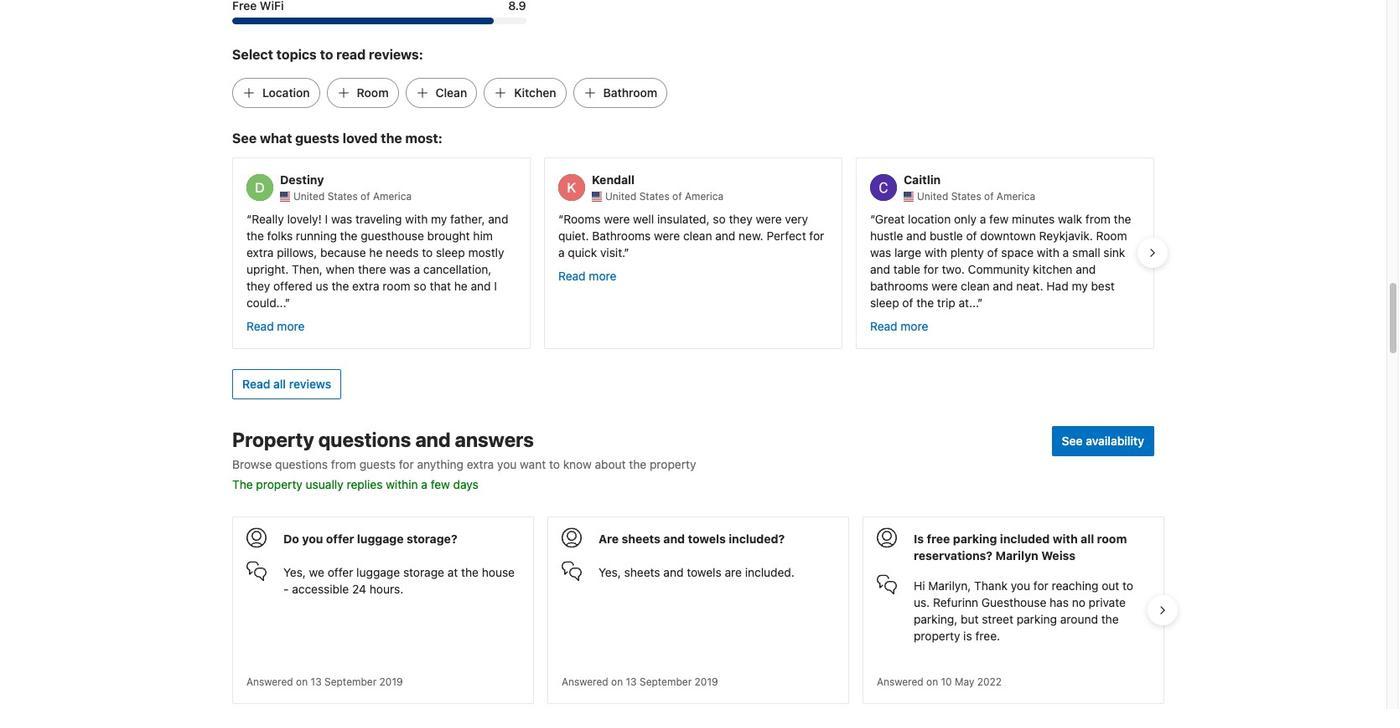 Task type: vqa. For each thing, say whether or not it's contained in the screenshot.
WEMBLEY
no



Task type: locate. For each thing, give the bounding box(es) containing it.
3 states from the left
[[951, 190, 981, 203]]

guests up replies
[[359, 458, 396, 472]]

i down mostly
[[494, 279, 497, 293]]

1 horizontal spatial america
[[685, 190, 724, 203]]

luggage inside yes, we offer luggage storage at the house - accessible 24 hours.
[[356, 566, 400, 580]]

property
[[650, 458, 696, 472], [256, 478, 303, 492], [914, 629, 960, 644]]

read inside read all reviews button
[[242, 377, 270, 391]]

2 september from the left
[[640, 676, 692, 689]]

the inside yes, we offer luggage storage at the house - accessible 24 hours.
[[461, 566, 479, 580]]

1 13 from the left
[[311, 676, 322, 689]]

united down kendall
[[605, 190, 636, 203]]

1 vertical spatial parking
[[1017, 613, 1057, 627]]

location
[[262, 86, 310, 100]]

1 horizontal spatial september
[[640, 676, 692, 689]]

answered on 13 september 2019 inside card 1 of 6 group
[[246, 676, 403, 689]]

1 vertical spatial few
[[431, 478, 450, 492]]

and up anything
[[415, 428, 451, 452]]

he down cancellation,
[[454, 279, 468, 293]]

1 horizontal spatial answered on 13 september 2019
[[562, 676, 718, 689]]

united down destiny
[[293, 190, 325, 203]]

0 vertical spatial so
[[713, 212, 726, 226]]

to right want in the left of the page
[[549, 458, 560, 472]]

13 for yes, we offer luggage storage at the house - accessible 24 hours.
[[311, 676, 322, 689]]

0 vertical spatial sheets
[[622, 532, 660, 546]]

1 vertical spatial guests
[[359, 458, 396, 472]]

2019 inside card 1 of 6 group
[[379, 676, 403, 689]]

of
[[361, 190, 370, 203], [672, 190, 682, 203], [984, 190, 994, 203], [966, 229, 977, 243], [987, 245, 998, 260], [902, 296, 913, 310]]

0 vertical spatial they
[[729, 212, 752, 226]]

answered for yes, sheets and towels are included.
[[562, 676, 608, 689]]

1 horizontal spatial room
[[1096, 229, 1127, 243]]

1 horizontal spatial read more
[[558, 269, 616, 283]]

you up guesthouse
[[1011, 579, 1030, 593]]

offer inside yes, we offer luggage storage at the house - accessible 24 hours.
[[328, 566, 353, 580]]

extra inside 'property questions and answers browse questions from guests for anything extra you want to know about the property the property usually replies within a few days'
[[467, 458, 494, 472]]

read more down bathrooms
[[870, 319, 928, 333]]

2022
[[977, 676, 1002, 689]]

sheets
[[622, 532, 660, 546], [624, 566, 660, 580]]

see inside button
[[1062, 434, 1083, 448]]

1 horizontal spatial 13
[[626, 676, 637, 689]]

1 horizontal spatial "
[[558, 212, 564, 226]]

read
[[558, 269, 586, 283], [246, 319, 274, 333], [870, 319, 897, 333], [242, 377, 270, 391]]

1 answered from the left
[[246, 676, 293, 689]]

they up new.
[[729, 212, 752, 226]]

luggage for storage
[[356, 566, 400, 580]]

read more button down could...
[[246, 318, 305, 335]]

2 horizontal spatial on
[[926, 676, 938, 689]]

2 america from the left
[[685, 190, 724, 203]]

1 horizontal spatial was
[[389, 262, 411, 276]]

read down could...
[[246, 319, 274, 333]]

extra up days
[[467, 458, 494, 472]]

" for " really lovely! i was traveling with my father, and the folks running the guesthouse brought him extra pillows, because he needs to sleep mostly upright. then, when there was a cancellation, they offered us the extra room so that he and i could...
[[246, 212, 252, 226]]

the up sink
[[1114, 212, 1131, 226]]

america up "insulated,"
[[685, 190, 724, 203]]

when
[[326, 262, 355, 276]]

all up reaching
[[1081, 532, 1094, 546]]

more down visit. on the left of page
[[589, 269, 616, 283]]

states
[[327, 190, 358, 203], [639, 190, 670, 203], [951, 190, 981, 203]]

with
[[405, 212, 428, 226], [925, 245, 947, 260], [1037, 245, 1059, 260], [1053, 532, 1078, 546]]

to
[[320, 47, 333, 62], [422, 245, 433, 260], [549, 458, 560, 472], [1122, 579, 1133, 593]]

1 horizontal spatial answered
[[562, 676, 608, 689]]

september inside card 1 of 6 group
[[324, 676, 377, 689]]

13 for yes, sheets and towels are included.
[[626, 676, 637, 689]]

0 horizontal spatial all
[[273, 377, 286, 391]]

" up hustle on the right
[[870, 212, 875, 226]]

united down caitlin
[[917, 190, 948, 203]]

3 answered from the left
[[877, 676, 923, 689]]

1 united states of america from the left
[[293, 190, 412, 203]]

is free parking included with all room reservations?  marilyn weiss
[[914, 532, 1127, 563]]

but
[[961, 613, 979, 627]]

2 horizontal spatial america
[[997, 190, 1035, 203]]

the down when
[[332, 279, 349, 293]]

1 vertical spatial see
[[1062, 434, 1083, 448]]

2019
[[379, 676, 403, 689], [695, 676, 718, 689]]

1 vertical spatial i
[[494, 279, 497, 293]]

1 united states of america image from the left
[[280, 192, 290, 202]]

0 vertical spatial all
[[273, 377, 286, 391]]

you inside hi marilyn,  thank you for reaching out to us. refurinn guesthouse has no private parking, but street parking around the property is free.
[[1011, 579, 1030, 593]]

so left that
[[414, 279, 426, 293]]

0 vertical spatial guests
[[295, 131, 339, 146]]

3 " from the left
[[870, 212, 875, 226]]

0 horizontal spatial 13
[[311, 676, 322, 689]]

extra up upright.
[[246, 245, 274, 260]]

answered for hi marilyn,  thank you for reaching out to us. refurinn guesthouse has no private parking, but street parking around the property is free.
[[877, 676, 923, 689]]

and left new.
[[715, 229, 735, 243]]

"
[[624, 245, 629, 260], [285, 296, 290, 310], [978, 296, 983, 310]]

1 horizontal spatial 2019
[[695, 676, 718, 689]]

yes, for yes, sheets and towels are included.
[[598, 566, 621, 580]]

states for was
[[327, 190, 358, 203]]

clean inside the " rooms were well insulated, so they were very quiet. bathrooms were clean and new. perfect for a quick visit.
[[683, 229, 712, 243]]

1 horizontal spatial united states of america
[[605, 190, 724, 203]]

1 " from the left
[[246, 212, 252, 226]]

want
[[520, 458, 546, 472]]

no
[[1072, 596, 1085, 610]]

and up yes, sheets and towels are included.
[[663, 532, 685, 546]]

0 horizontal spatial united
[[293, 190, 325, 203]]

for
[[809, 229, 824, 243], [924, 262, 939, 276], [399, 458, 414, 472], [1033, 579, 1048, 593]]

because
[[320, 245, 366, 260]]

september for offer
[[324, 676, 377, 689]]

on inside card 3 of 6 group
[[926, 676, 938, 689]]

they up could...
[[246, 279, 270, 293]]

few up downtown
[[989, 212, 1009, 226]]

0 vertical spatial i
[[325, 212, 328, 226]]

0 horizontal spatial on
[[296, 676, 308, 689]]

" for " great location only a few minutes walk from the hustle and bustle of downtown reykjavik. room was large with plenty of space with a small sink and table for two. community kitchen and bathrooms were clean and neat. had my best sleep of the trip at...
[[870, 212, 875, 226]]

sheets down are sheets and towels included?
[[624, 566, 660, 580]]

1 horizontal spatial property
[[650, 458, 696, 472]]

card 1 of 6 group
[[232, 517, 534, 705]]

yes, inside card 2 of 6 group
[[598, 566, 621, 580]]

folks
[[267, 229, 293, 243]]

table
[[893, 262, 920, 276]]

1 horizontal spatial more
[[589, 269, 616, 283]]

1 2019 from the left
[[379, 676, 403, 689]]

1 horizontal spatial guests
[[359, 458, 396, 472]]

were up trip
[[931, 279, 958, 293]]

0 horizontal spatial read more
[[246, 319, 305, 333]]

was down needs
[[389, 262, 411, 276]]

few inside 'property questions and answers browse questions from guests for anything extra you want to know about the property the property usually replies within a few days'
[[431, 478, 450, 492]]

and
[[488, 212, 508, 226], [715, 229, 735, 243], [906, 229, 926, 243], [870, 262, 890, 276], [1076, 262, 1096, 276], [471, 279, 491, 293], [993, 279, 1013, 293], [415, 428, 451, 452], [663, 532, 685, 546], [663, 566, 684, 580]]

1 states from the left
[[327, 190, 358, 203]]

2 states from the left
[[639, 190, 670, 203]]

a inside the " rooms were well insulated, so they were very quiet. bathrooms were clean and new. perfect for a quick visit.
[[558, 245, 565, 260]]

answered on 13 september 2019
[[246, 676, 403, 689], [562, 676, 718, 689]]

2 2019 from the left
[[695, 676, 718, 689]]

is
[[914, 532, 924, 546]]

read for " really lovely! i was traveling with my father, and the folks running the guesthouse brought him extra pillows, because he needs to sleep mostly upright. then, when there was a cancellation, they offered us the extra room so that he and i could...
[[246, 319, 274, 333]]

america up minutes on the right of the page
[[997, 190, 1035, 203]]

1 horizontal spatial he
[[454, 279, 468, 293]]

1 vertical spatial room
[[1097, 532, 1127, 546]]

1 horizontal spatial from
[[1085, 212, 1111, 226]]

to right "out"
[[1122, 579, 1133, 593]]

1 united from the left
[[293, 190, 325, 203]]

states up well
[[639, 190, 670, 203]]

sleep
[[436, 245, 465, 260], [870, 296, 899, 310]]

all inside button
[[273, 377, 286, 391]]

answered inside card 3 of 6 group
[[877, 676, 923, 689]]

0 horizontal spatial room
[[357, 86, 389, 100]]

0 horizontal spatial you
[[302, 532, 323, 546]]

with up weiss
[[1053, 532, 1078, 546]]

2 vertical spatial extra
[[467, 458, 494, 472]]

of up downtown
[[984, 190, 994, 203]]

hi marilyn,  thank you for reaching out to us. refurinn guesthouse has no private parking, but street parking around the property is free.
[[914, 579, 1133, 644]]

0 horizontal spatial read more button
[[246, 318, 305, 335]]

united for kendall
[[605, 190, 636, 203]]

reykjavik.
[[1039, 229, 1093, 243]]

the left trip
[[916, 296, 934, 310]]

read down quick
[[558, 269, 586, 283]]

were down "insulated,"
[[654, 229, 680, 243]]

clean down "insulated,"
[[683, 229, 712, 243]]

room inside is free parking included with all room reservations?  marilyn weiss
[[1097, 532, 1127, 546]]

were up "perfect"
[[756, 212, 782, 226]]

property down "browse"
[[256, 478, 303, 492]]

see for see what guests loved the most:
[[232, 131, 257, 146]]

property right about
[[650, 458, 696, 472]]

0 horizontal spatial 2019
[[379, 676, 403, 689]]

and up him
[[488, 212, 508, 226]]

" for visit.
[[624, 245, 629, 260]]

that
[[430, 279, 451, 293]]

1 vertical spatial he
[[454, 279, 468, 293]]

0 vertical spatial sleep
[[436, 245, 465, 260]]

questions up the usually
[[275, 458, 328, 472]]

2 13 from the left
[[626, 676, 637, 689]]

1 horizontal spatial read more button
[[558, 268, 616, 285]]

kitchen
[[514, 86, 556, 100]]

my right "had"
[[1072, 279, 1088, 293]]

yes, for yes, we offer luggage storage at the house - accessible 24 hours.
[[283, 566, 306, 580]]

" up upright.
[[246, 212, 252, 226]]

you
[[497, 458, 517, 472], [302, 532, 323, 546], [1011, 579, 1030, 593]]

1 horizontal spatial states
[[639, 190, 670, 203]]

he
[[369, 245, 383, 260], [454, 279, 468, 293]]

do you offer luggage storage?
[[283, 532, 457, 546]]

1 vertical spatial sheets
[[624, 566, 660, 580]]

he up "there"
[[369, 245, 383, 260]]

sheets for yes,
[[624, 566, 660, 580]]

0 horizontal spatial my
[[431, 212, 447, 226]]

room
[[357, 86, 389, 100], [1096, 229, 1127, 243]]

see
[[232, 131, 257, 146], [1062, 434, 1083, 448]]

3 united from the left
[[917, 190, 948, 203]]

clean
[[436, 86, 467, 100]]

0 vertical spatial see
[[232, 131, 257, 146]]

read more button for " great location only a few minutes walk from the hustle and bustle of downtown reykjavik. room was large with plenty of space with a small sink and table for two. community kitchen and bathrooms were clean and neat. had my best sleep of the trip at...
[[870, 318, 928, 335]]

1 horizontal spatial room
[[1097, 532, 1127, 546]]

" right trip
[[978, 296, 983, 310]]

answered on 13 september 2019 inside card 2 of 6 group
[[562, 676, 718, 689]]

guests inside 'property questions and answers browse questions from guests for anything extra you want to know about the property the property usually replies within a few days'
[[359, 458, 396, 472]]

0 horizontal spatial answered on 13 september 2019
[[246, 676, 403, 689]]

a down needs
[[414, 262, 420, 276]]

towels
[[688, 532, 726, 546], [687, 566, 722, 580]]

2 horizontal spatial united
[[917, 190, 948, 203]]

" up quiet. at top
[[558, 212, 564, 226]]

for right "perfect"
[[809, 229, 824, 243]]

1 yes, from the left
[[283, 566, 306, 580]]

from inside 'property questions and answers browse questions from guests for anything extra you want to know about the property the property usually replies within a few days'
[[331, 458, 356, 472]]

are sheets and towels included?
[[598, 532, 785, 546]]

were up bathrooms at left
[[604, 212, 630, 226]]

you left want in the left of the page
[[497, 458, 517, 472]]

you right do
[[302, 532, 323, 546]]

0 horizontal spatial few
[[431, 478, 450, 492]]

answered inside card 2 of 6 group
[[562, 676, 608, 689]]

united states of america image down destiny
[[280, 192, 290, 202]]

on inside card 1 of 6 group
[[296, 676, 308, 689]]

and down community
[[993, 279, 1013, 293]]

0 horizontal spatial they
[[246, 279, 270, 293]]

room down "read"
[[357, 86, 389, 100]]

replies
[[347, 478, 383, 492]]

offer right we
[[328, 566, 353, 580]]

1 horizontal spatial sleep
[[870, 296, 899, 310]]

few down anything
[[431, 478, 450, 492]]

0 horizontal spatial clean
[[683, 229, 712, 243]]

0 vertical spatial parking
[[953, 532, 997, 546]]

0 horizontal spatial parking
[[953, 532, 997, 546]]

" for with
[[978, 296, 983, 310]]

america for few
[[997, 190, 1035, 203]]

2 united states of america image from the left
[[592, 192, 602, 202]]

0 horizontal spatial see
[[232, 131, 257, 146]]

select topics to read reviews:
[[232, 47, 423, 62]]

sheets right the are
[[622, 532, 660, 546]]

1 horizontal spatial "
[[624, 245, 629, 260]]

0 horizontal spatial he
[[369, 245, 383, 260]]

0 vertical spatial offer
[[326, 532, 354, 546]]

read more for " really lovely! i was traveling with my father, and the folks running the guesthouse brought him extra pillows, because he needs to sleep mostly upright. then, when there was a cancellation, they offered us the extra room so that he and i could...
[[246, 319, 305, 333]]

then,
[[292, 262, 323, 276]]

2 on from the left
[[611, 676, 623, 689]]

were inside " great location only a few minutes walk from the hustle and bustle of downtown reykjavik. room was large with plenty of space with a small sink and table for two. community kitchen and bathrooms were clean and neat. had my best sleep of the trip at...
[[931, 279, 958, 293]]

more for great location only a few minutes walk from the hustle and bustle of downtown reykjavik. room was large with plenty of space with a small sink and table for two. community kitchen and bathrooms were clean and neat. had my best sleep of the trip at...
[[901, 319, 928, 333]]

card 3 of 6 group
[[863, 517, 1164, 705]]

room down "there"
[[383, 279, 410, 293]]

1 horizontal spatial so
[[713, 212, 726, 226]]

1 vertical spatial they
[[246, 279, 270, 293]]

large
[[894, 245, 921, 260]]

2019 for luggage
[[379, 676, 403, 689]]

0 horizontal spatial from
[[331, 458, 356, 472]]

extra
[[246, 245, 274, 260], [352, 279, 379, 293], [467, 458, 494, 472]]

house
[[482, 566, 515, 580]]

to inside hi marilyn,  thank you for reaching out to us. refurinn guesthouse has no private parking, but street parking around the property is free.
[[1122, 579, 1133, 593]]

1 vertical spatial from
[[331, 458, 356, 472]]

carousel with cards containing traveler questions and answers region
[[219, 510, 1178, 710]]

2 horizontal spatial united states of america
[[917, 190, 1035, 203]]

read more button for " rooms were well insulated, so they were very quiet. bathrooms were clean and new. perfect for a quick visit.
[[558, 268, 616, 285]]

read more button down bathrooms
[[870, 318, 928, 335]]

united states of america up traveling on the left top
[[293, 190, 412, 203]]

2 united states of america from the left
[[605, 190, 724, 203]]

answered inside card 1 of 6 group
[[246, 676, 293, 689]]

a right within
[[421, 478, 427, 492]]

september for and
[[640, 676, 692, 689]]

towels up yes, sheets and towels are included.
[[688, 532, 726, 546]]

0 horizontal spatial "
[[285, 296, 290, 310]]

sheets for are
[[622, 532, 660, 546]]

they
[[729, 212, 752, 226], [246, 279, 270, 293]]

september inside card 2 of 6 group
[[640, 676, 692, 689]]

luggage
[[357, 532, 404, 546], [356, 566, 400, 580]]

united states of america up only
[[917, 190, 1035, 203]]

0 horizontal spatial "
[[246, 212, 252, 226]]

the down really at left top
[[246, 229, 264, 243]]

13 inside card 1 of 6 group
[[311, 676, 322, 689]]

the
[[232, 478, 253, 492]]

2 horizontal spatial you
[[1011, 579, 1030, 593]]

united states of america up "insulated,"
[[605, 190, 724, 203]]

refurinn
[[933, 596, 978, 610]]

guests
[[295, 131, 339, 146], [359, 458, 396, 472]]

room
[[383, 279, 410, 293], [1097, 532, 1127, 546]]

3 united states of america from the left
[[917, 190, 1035, 203]]

2 luggage from the top
[[356, 566, 400, 580]]

1 vertical spatial you
[[302, 532, 323, 546]]

they inside the " rooms were well insulated, so they were very quiet. bathrooms were clean and new. perfect for a quick visit.
[[729, 212, 752, 226]]

10
[[941, 676, 952, 689]]

read more for " rooms were well insulated, so they were very quiet. bathrooms were clean and new. perfect for a quick visit.
[[558, 269, 616, 283]]

the inside 'property questions and answers browse questions from guests for anything extra you want to know about the property the property usually replies within a few days'
[[629, 458, 647, 472]]

read more down quick
[[558, 269, 616, 283]]

are
[[598, 532, 619, 546]]

more down could...
[[277, 319, 305, 333]]

0 horizontal spatial sleep
[[436, 245, 465, 260]]

2 answered on 13 september 2019 from the left
[[562, 676, 718, 689]]

united states of america image
[[280, 192, 290, 202], [592, 192, 602, 202]]

so inside " really lovely! i was traveling with my father, and the folks running the guesthouse brought him extra pillows, because he needs to sleep mostly upright. then, when there was a cancellation, they offered us the extra room so that he and i could...
[[414, 279, 426, 293]]

luggage up hours.
[[356, 566, 400, 580]]

see availability
[[1062, 434, 1144, 448]]

2 " from the left
[[558, 212, 564, 226]]

my
[[431, 212, 447, 226], [1072, 279, 1088, 293]]

you inside 'property questions and answers browse questions from guests for anything extra you want to know about the property the property usually replies within a few days'
[[497, 458, 517, 472]]

clean up at...
[[961, 279, 990, 293]]

1 horizontal spatial yes,
[[598, 566, 621, 580]]

at
[[447, 566, 458, 580]]

1 horizontal spatial my
[[1072, 279, 1088, 293]]

free.
[[975, 629, 1000, 644]]

2 horizontal spatial answered
[[877, 676, 923, 689]]

my inside " really lovely! i was traveling with my father, and the folks running the guesthouse brought him extra pillows, because he needs to sleep mostly upright. then, when there was a cancellation, they offered us the extra room so that he and i could...
[[431, 212, 447, 226]]

few inside " great location only a few minutes walk from the hustle and bustle of downtown reykjavik. room was large with plenty of space with a small sink and table for two. community kitchen and bathrooms were clean and neat. had my best sleep of the trip at...
[[989, 212, 1009, 226]]

0 vertical spatial my
[[431, 212, 447, 226]]

13 inside card 2 of 6 group
[[626, 676, 637, 689]]

with up guesthouse
[[405, 212, 428, 226]]

2 horizontal spatial read more
[[870, 319, 928, 333]]

for inside hi marilyn,  thank you for reaching out to us. refurinn guesthouse has no private parking, but street parking around the property is free.
[[1033, 579, 1048, 593]]

" inside the " rooms were well insulated, so they were very quiet. bathrooms were clean and new. perfect for a quick visit.
[[558, 212, 564, 226]]

rooms
[[564, 212, 601, 226]]

room up sink
[[1096, 229, 1127, 243]]

a down reykjavik.
[[1063, 245, 1069, 260]]

1 vertical spatial was
[[870, 245, 891, 260]]

0 horizontal spatial states
[[327, 190, 358, 203]]

3 on from the left
[[926, 676, 938, 689]]

see what guests loved the most:
[[232, 131, 443, 146]]

do
[[283, 532, 299, 546]]

2019 inside card 2 of 6 group
[[695, 676, 718, 689]]

from right walk
[[1085, 212, 1111, 226]]

1 horizontal spatial see
[[1062, 434, 1083, 448]]

yes, down the are
[[598, 566, 621, 580]]

2 vertical spatial was
[[389, 262, 411, 276]]

states up traveling on the left top
[[327, 190, 358, 203]]

1 horizontal spatial united
[[605, 190, 636, 203]]

0 horizontal spatial united states of america
[[293, 190, 412, 203]]

1 vertical spatial luggage
[[356, 566, 400, 580]]

1 horizontal spatial clean
[[961, 279, 990, 293]]

room up "out"
[[1097, 532, 1127, 546]]

yes, inside yes, we offer luggage storage at the house - accessible 24 hours.
[[283, 566, 306, 580]]

1 september from the left
[[324, 676, 377, 689]]

so inside the " rooms were well insulated, so they were very quiet. bathrooms were clean and new. perfect for a quick visit.
[[713, 212, 726, 226]]

1 luggage from the top
[[357, 532, 404, 546]]

reservations?
[[914, 549, 993, 563]]

more down bathrooms
[[901, 319, 928, 333]]

parking inside hi marilyn,  thank you for reaching out to us. refurinn guesthouse has no private parking, but street parking around the property is free.
[[1017, 613, 1057, 627]]

3 america from the left
[[997, 190, 1035, 203]]

" down the offered
[[285, 296, 290, 310]]

i up running
[[325, 212, 328, 226]]

2 horizontal spatial read more button
[[870, 318, 928, 335]]

1 vertical spatial extra
[[352, 279, 379, 293]]

for inside " great location only a few minutes walk from the hustle and bustle of downtown reykjavik. room was large with plenty of space with a small sink and table for two. community kitchen and bathrooms were clean and neat. had my best sleep of the trip at...
[[924, 262, 939, 276]]

the right at
[[461, 566, 479, 580]]

were
[[604, 212, 630, 226], [756, 212, 782, 226], [654, 229, 680, 243], [931, 279, 958, 293]]

read left reviews on the bottom
[[242, 377, 270, 391]]

days
[[453, 478, 478, 492]]

read more down could...
[[246, 319, 305, 333]]

answered on 13 september 2019 for we
[[246, 676, 403, 689]]

america
[[373, 190, 412, 203], [685, 190, 724, 203], [997, 190, 1035, 203]]

questions up replies
[[318, 428, 411, 452]]

on
[[296, 676, 308, 689], [611, 676, 623, 689], [926, 676, 938, 689]]

2 horizontal spatial "
[[978, 296, 983, 310]]

" inside " really lovely! i was traveling with my father, and the folks running the guesthouse brought him extra pillows, because he needs to sleep mostly upright. then, when there was a cancellation, they offered us the extra room so that he and i could...
[[246, 212, 252, 226]]

states for a
[[951, 190, 981, 203]]

read more button
[[558, 268, 616, 285], [246, 318, 305, 335], [870, 318, 928, 335]]

1 answered on 13 september 2019 from the left
[[246, 676, 403, 689]]

was inside " great location only a few minutes walk from the hustle and bustle of downtown reykjavik. room was large with plenty of space with a small sink and table for two. community kitchen and bathrooms were clean and neat. had my best sleep of the trip at...
[[870, 245, 891, 260]]

sink
[[1103, 245, 1125, 260]]

towels left 'are'
[[687, 566, 722, 580]]

2 horizontal spatial was
[[870, 245, 891, 260]]

read more
[[558, 269, 616, 283], [246, 319, 305, 333], [870, 319, 928, 333]]

yes,
[[283, 566, 306, 580], [598, 566, 621, 580]]

offer right do
[[326, 532, 354, 546]]

on inside card 2 of 6 group
[[611, 676, 623, 689]]

september
[[324, 676, 377, 689], [640, 676, 692, 689]]

for inside the " rooms were well insulated, so they were very quiet. bathrooms were clean and new. perfect for a quick visit.
[[809, 229, 824, 243]]

2 horizontal spatial property
[[914, 629, 960, 644]]

2 answered from the left
[[562, 676, 608, 689]]

0 vertical spatial extra
[[246, 245, 274, 260]]

at...
[[959, 296, 978, 310]]

" inside " great location only a few minutes walk from the hustle and bustle of downtown reykjavik. room was large with plenty of space with a small sink and table for two. community kitchen and bathrooms were clean and neat. had my best sleep of the trip at...
[[870, 212, 875, 226]]

2 united from the left
[[605, 190, 636, 203]]

parking,
[[914, 613, 958, 627]]

2 yes, from the left
[[598, 566, 621, 580]]

with inside is free parking included with all room reservations?  marilyn weiss
[[1053, 532, 1078, 546]]

states up only
[[951, 190, 981, 203]]

2 vertical spatial property
[[914, 629, 960, 644]]

0 vertical spatial he
[[369, 245, 383, 260]]

1 america from the left
[[373, 190, 412, 203]]

accessible
[[292, 582, 349, 597]]

united states of america for insulated,
[[605, 190, 724, 203]]

with inside " really lovely! i was traveling with my father, and the folks running the guesthouse brought him extra pillows, because he needs to sleep mostly upright. then, when there was a cancellation, they offered us the extra room so that he and i could...
[[405, 212, 428, 226]]

well
[[633, 212, 654, 226]]

pillows,
[[277, 245, 317, 260]]

0 horizontal spatial yes,
[[283, 566, 306, 580]]

13
[[311, 676, 322, 689], [626, 676, 637, 689]]

downtown
[[980, 229, 1036, 243]]

1 vertical spatial towels
[[687, 566, 722, 580]]

only
[[954, 212, 977, 226]]

2 horizontal spatial states
[[951, 190, 981, 203]]

1 on from the left
[[296, 676, 308, 689]]

read more button down quick
[[558, 268, 616, 285]]



Task type: describe. For each thing, give the bounding box(es) containing it.
what
[[260, 131, 292, 146]]

1 horizontal spatial extra
[[352, 279, 379, 293]]

needs
[[386, 245, 419, 260]]

availability
[[1086, 434, 1144, 448]]

storage
[[403, 566, 444, 580]]

with down the bustle
[[925, 245, 947, 260]]

and inside the " rooms were well insulated, so they were very quiet. bathrooms were clean and new. perfect for a quick visit.
[[715, 229, 735, 243]]

" really lovely! i was traveling with my father, and the folks running the guesthouse brought him extra pillows, because he needs to sleep mostly upright. then, when there was a cancellation, they offered us the extra room so that he and i could...
[[246, 212, 508, 310]]

1 vertical spatial questions
[[275, 458, 328, 472]]

walk
[[1058, 212, 1082, 226]]

bathrooms
[[592, 229, 651, 243]]

0 vertical spatial property
[[650, 458, 696, 472]]

us.
[[914, 596, 930, 610]]

the up the because
[[340, 229, 358, 243]]

perfect
[[767, 229, 806, 243]]

and inside 'property questions and answers browse questions from guests for anything extra you want to know about the property the property usually replies within a few days'
[[415, 428, 451, 452]]

luggage for storage?
[[357, 532, 404, 546]]

hustle
[[870, 229, 903, 243]]

reviews
[[289, 377, 331, 391]]

read for " rooms were well insulated, so they were very quiet. bathrooms were clean and new. perfect for a quick visit.
[[558, 269, 586, 283]]

card 2 of 6 group
[[547, 517, 849, 705]]

the right the loved
[[381, 131, 402, 146]]

loved
[[343, 131, 378, 146]]

most:
[[405, 131, 443, 146]]

united states of america image for destiny
[[280, 192, 290, 202]]

0 vertical spatial room
[[357, 86, 389, 100]]

more for really lovely! i was traveling with my father, and the folks running the guesthouse brought him extra pillows, because he needs to sleep mostly upright. then, when there was a cancellation, they offered us the extra room so that he and i could...
[[277, 319, 305, 333]]

towels for are
[[687, 566, 722, 580]]

property inside hi marilyn,  thank you for reaching out to us. refurinn guesthouse has no private parking, but street parking around the property is free.
[[914, 629, 960, 644]]

sleep inside " really lovely! i was traveling with my father, and the folks running the guesthouse brought him extra pillows, because he needs to sleep mostly upright. then, when there was a cancellation, they offered us the extra room so that he and i could...
[[436, 245, 465, 260]]

guesthouse
[[361, 229, 424, 243]]

answered on 13 september 2019 for sheets
[[562, 676, 718, 689]]

could...
[[246, 296, 285, 310]]

offered
[[273, 279, 312, 293]]

quick
[[568, 245, 597, 260]]

0 vertical spatial questions
[[318, 428, 411, 452]]

kendall
[[592, 173, 635, 187]]

of up traveling on the left top
[[361, 190, 370, 203]]

of up "insulated,"
[[672, 190, 682, 203]]

running
[[296, 229, 337, 243]]

answers
[[455, 428, 534, 452]]

us
[[316, 279, 328, 293]]

from inside " great location only a few minutes walk from the hustle and bustle of downtown reykjavik. room was large with plenty of space with a small sink and table for two. community kitchen and bathrooms were clean and neat. had my best sleep of the trip at...
[[1085, 212, 1111, 226]]

see for see availability
[[1062, 434, 1083, 448]]

on for yes, we offer luggage storage at the house - accessible 24 hours.
[[296, 676, 308, 689]]

around
[[1060, 613, 1098, 627]]

private
[[1089, 596, 1126, 610]]

small
[[1072, 245, 1100, 260]]

included?
[[729, 532, 785, 546]]

has
[[1050, 596, 1069, 610]]

0 horizontal spatial i
[[325, 212, 328, 226]]

we
[[309, 566, 324, 580]]

insulated,
[[657, 212, 710, 226]]

united states of america image for kendall
[[592, 192, 602, 202]]

really
[[252, 212, 284, 226]]

of up community
[[987, 245, 998, 260]]

about
[[595, 458, 626, 472]]

1 horizontal spatial i
[[494, 279, 497, 293]]

a inside 'property questions and answers browse questions from guests for anything extra you want to know about the property the property usually replies within a few days'
[[421, 478, 427, 492]]

plenty
[[950, 245, 984, 260]]

yes, sheets and towels are included.
[[598, 566, 795, 580]]

" rooms were well insulated, so they were very quiet. bathrooms were clean and new. perfect for a quick visit.
[[558, 212, 824, 260]]

for inside 'property questions and answers browse questions from guests for anything extra you want to know about the property the property usually replies within a few days'
[[399, 458, 414, 472]]

quiet.
[[558, 229, 589, 243]]

neat.
[[1016, 279, 1043, 293]]

united states of america for a
[[917, 190, 1035, 203]]

property
[[232, 428, 314, 452]]

to left "read"
[[320, 47, 333, 62]]

marilyn
[[995, 549, 1038, 563]]

included.
[[745, 566, 795, 580]]

bathrooms
[[870, 279, 928, 293]]

on for yes, sheets and towels are included.
[[611, 676, 623, 689]]

destiny
[[280, 173, 324, 187]]

reviews:
[[369, 47, 423, 62]]

there
[[358, 262, 386, 276]]

the inside hi marilyn,  thank you for reaching out to us. refurinn guesthouse has no private parking, but street parking around the property is free.
[[1101, 613, 1119, 627]]

united states of america for was
[[293, 190, 412, 203]]

offer for you
[[326, 532, 354, 546]]

0 horizontal spatial property
[[256, 478, 303, 492]]

0 horizontal spatial guests
[[295, 131, 339, 146]]

all inside is free parking included with all room reservations?  marilyn weiss
[[1081, 532, 1094, 546]]

visit.
[[600, 245, 624, 260]]

read all reviews
[[242, 377, 331, 391]]

usually
[[306, 478, 343, 492]]

towels for included?
[[688, 532, 726, 546]]

24
[[352, 582, 366, 597]]

0 horizontal spatial was
[[331, 212, 352, 226]]

answered for yes, we offer luggage storage at the house - accessible 24 hours.
[[246, 676, 293, 689]]

hours.
[[369, 582, 403, 597]]

room inside " great location only a few minutes walk from the hustle and bustle of downtown reykjavik. room was large with plenty of space with a small sink and table for two. community kitchen and bathrooms were clean and neat. had my best sleep of the trip at...
[[1096, 229, 1127, 243]]

-
[[283, 582, 289, 597]]

free wifi 8.9 meter
[[232, 18, 526, 25]]

storage?
[[407, 532, 457, 546]]

upright.
[[246, 262, 289, 276]]

and down small
[[1076, 262, 1096, 276]]

of down bathrooms
[[902, 296, 913, 310]]

may
[[955, 676, 974, 689]]

my inside " great location only a few minutes walk from the hustle and bustle of downtown reykjavik. room was large with plenty of space with a small sink and table for two. community kitchen and bathrooms were clean and neat. had my best sleep of the trip at...
[[1072, 279, 1088, 293]]

see availability button
[[1052, 427, 1154, 457]]

mostly
[[468, 245, 504, 260]]

guesthouse
[[981, 596, 1046, 610]]

room inside " really lovely! i was traveling with my father, and the folks running the guesthouse brought him extra pillows, because he needs to sleep mostly upright. then, when there was a cancellation, they offered us the extra room so that he and i could...
[[383, 279, 410, 293]]

bathroom
[[603, 86, 657, 100]]

with up kitchen
[[1037, 245, 1059, 260]]

very
[[785, 212, 808, 226]]

read more button for " really lovely! i was traveling with my father, and the folks running the guesthouse brought him extra pillows, because he needs to sleep mostly upright. then, when there was a cancellation, they offered us the extra room so that he and i could...
[[246, 318, 305, 335]]

thank
[[974, 579, 1008, 593]]

him
[[473, 229, 493, 243]]

2019 for towels
[[695, 676, 718, 689]]

clean inside " great location only a few minutes walk from the hustle and bustle of downtown reykjavik. room was large with plenty of space with a small sink and table for two. community kitchen and bathrooms were clean and neat. had my best sleep of the trip at...
[[961, 279, 990, 293]]

america for so
[[685, 190, 724, 203]]

and up large
[[906, 229, 926, 243]]

read more for " great location only a few minutes walk from the hustle and bustle of downtown reykjavik. room was large with plenty of space with a small sink and table for two. community kitchen and bathrooms were clean and neat. had my best sleep of the trip at...
[[870, 319, 928, 333]]

read for " great location only a few minutes walk from the hustle and bustle of downtown reykjavik. room was large with plenty of space with a small sink and table for two. community kitchen and bathrooms were clean and neat. had my best sleep of the trip at...
[[870, 319, 897, 333]]

traveling
[[355, 212, 402, 226]]

and down cancellation,
[[471, 279, 491, 293]]

is
[[963, 629, 972, 644]]

sleep inside " great location only a few minutes walk from the hustle and bustle of downtown reykjavik. room was large with plenty of space with a small sink and table for two. community kitchen and bathrooms were clean and neat. had my best sleep of the trip at...
[[870, 296, 899, 310]]

kitchen
[[1033, 262, 1072, 276]]

america for traveling
[[373, 190, 412, 203]]

trip
[[937, 296, 955, 310]]

included
[[1000, 532, 1050, 546]]

united states of america image
[[904, 192, 914, 202]]

" for because
[[285, 296, 290, 310]]

reaching
[[1052, 579, 1098, 593]]

brought
[[427, 229, 470, 243]]

lovely!
[[287, 212, 322, 226]]

parking inside is free parking included with all room reservations?  marilyn weiss
[[953, 532, 997, 546]]

" great location only a few minutes walk from the hustle and bustle of downtown reykjavik. room was large with plenty of space with a small sink and table for two. community kitchen and bathrooms were clean and neat. had my best sleep of the trip at...
[[870, 212, 1131, 310]]

this is a carousel with rotating slides. it displays featured reviews of the property. use the next and previous buttons to navigate. region
[[219, 151, 1168, 356]]

to inside 'property questions and answers browse questions from guests for anything extra you want to know about the property the property usually replies within a few days'
[[549, 458, 560, 472]]

" for " rooms were well insulated, so they were very quiet. bathrooms were clean and new. perfect for a quick visit.
[[558, 212, 564, 226]]

a inside " really lovely! i was traveling with my father, and the folks running the guesthouse brought him extra pillows, because he needs to sleep mostly upright. then, when there was a cancellation, they offered us the extra room so that he and i could...
[[414, 262, 420, 276]]

and down are sheets and towels included?
[[663, 566, 684, 580]]

more for rooms were well insulated, so they were very quiet. bathrooms were clean and new. perfect for a quick visit.
[[589, 269, 616, 283]]

caitlin
[[904, 173, 941, 187]]

new.
[[739, 229, 763, 243]]

united for destiny
[[293, 190, 325, 203]]

a right only
[[980, 212, 986, 226]]

marilyn,
[[928, 579, 971, 593]]

0 horizontal spatial extra
[[246, 245, 274, 260]]

out
[[1102, 579, 1119, 593]]

states for insulated,
[[639, 190, 670, 203]]

you inside card 1 of 6 group
[[302, 532, 323, 546]]

minutes
[[1012, 212, 1055, 226]]

best
[[1091, 279, 1115, 293]]

united for caitlin
[[917, 190, 948, 203]]

and up bathrooms
[[870, 262, 890, 276]]

of up plenty
[[966, 229, 977, 243]]

browse
[[232, 458, 272, 472]]

on for hi marilyn,  thank you for reaching out to us. refurinn guesthouse has no private parking, but street parking around the property is free.
[[926, 676, 938, 689]]

know
[[563, 458, 592, 472]]

offer for we
[[328, 566, 353, 580]]

to inside " really lovely! i was traveling with my father, and the folks running the guesthouse brought him extra pillows, because he needs to sleep mostly upright. then, when there was a cancellation, they offered us the extra room so that he and i could...
[[422, 245, 433, 260]]

they inside " really lovely! i was traveling with my father, and the folks running the guesthouse brought him extra pillows, because he needs to sleep mostly upright. then, when there was a cancellation, they offered us the extra room so that he and i could...
[[246, 279, 270, 293]]



